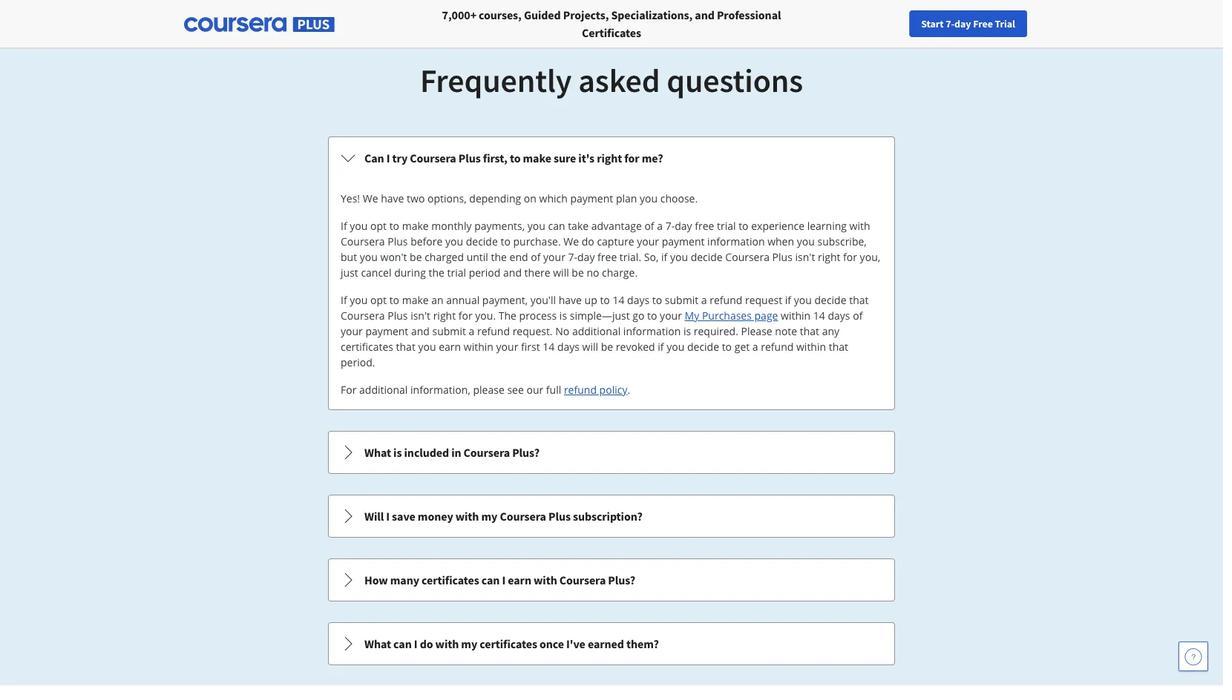 Task type: vqa. For each thing, say whether or not it's contained in the screenshot.
the 'trial' to the top
yes



Task type: locate. For each thing, give the bounding box(es) containing it.
0 horizontal spatial earn
[[439, 340, 461, 354]]

0 horizontal spatial of
[[531, 250, 541, 264]]

your up period.
[[341, 324, 363, 339]]

certificates left once
[[480, 637, 537, 652]]

policy
[[600, 383, 628, 397]]

additional right for
[[359, 383, 408, 397]]

show notifications image
[[1023, 19, 1041, 36]]

to up won't
[[390, 219, 399, 233]]

7- down take
[[568, 250, 578, 264]]

0 vertical spatial the
[[491, 250, 507, 264]]

can down "will i save money with my coursera plus subscription?"
[[482, 573, 500, 588]]

your inside if you opt to make an annual payment, you'll have up to 14 days to submit a refund request if you decide that coursera plus isn't right for you. the process is simple—just go to your
[[660, 309, 682, 323]]

try
[[392, 151, 408, 166]]

0 vertical spatial plus?
[[512, 445, 540, 460]]

will down 'simple—just'
[[583, 340, 599, 354]]

that down any
[[829, 340, 849, 354]]

1 vertical spatial certificates
[[422, 573, 479, 588]]

opt inside if you opt to make an annual payment, you'll have up to 14 days to submit a refund request if you decide that coursera plus isn't right for you. the process is simple—just go to your
[[371, 293, 387, 307]]

2 opt from the top
[[371, 293, 387, 307]]

if down yes!
[[341, 219, 347, 233]]

certificates
[[341, 340, 393, 354], [422, 573, 479, 588], [480, 637, 537, 652]]

that down you,
[[850, 293, 869, 307]]

1 vertical spatial do
[[420, 637, 433, 652]]

0 horizontal spatial payment
[[366, 324, 409, 339]]

if
[[662, 250, 668, 264], [785, 293, 792, 307], [658, 340, 664, 354]]

2 horizontal spatial and
[[695, 7, 715, 22]]

have left up
[[559, 293, 582, 307]]

0 horizontal spatial free
[[598, 250, 617, 264]]

to right go
[[647, 309, 657, 323]]

1 horizontal spatial the
[[491, 250, 507, 264]]

plus inside if you opt to make an annual payment, you'll have up to 14 days to submit a refund request if you decide that coursera plus isn't right for you. the process is simple—just go to your
[[388, 309, 408, 323]]

if right request
[[785, 293, 792, 307]]

you'll
[[531, 293, 556, 307]]

1 vertical spatial be
[[572, 266, 584, 280]]

0 horizontal spatial my
[[461, 637, 478, 652]]

days inside if you opt to make an annual payment, you'll have up to 14 days to submit a refund request if you decide that coursera plus isn't right for you. the process is simple—just go to your
[[627, 293, 650, 307]]

trial.
[[620, 250, 642, 264]]

2 horizontal spatial of
[[853, 309, 863, 323]]

0 vertical spatial information
[[708, 235, 765, 249]]

day inside button
[[955, 17, 972, 30]]

1 vertical spatial opt
[[371, 293, 387, 307]]

submit inside if you opt to make an annual payment, you'll have up to 14 days to submit a refund request if you decide that coursera plus isn't right for you. the process is simple—just go to your
[[665, 293, 699, 307]]

refund up purchases on the right top of the page
[[710, 293, 743, 307]]

to down so,
[[652, 293, 662, 307]]

it's
[[579, 151, 595, 166]]

list
[[327, 135, 897, 687]]

refund inside if you opt to make an annual payment, you'll have up to 14 days to submit a refund request if you decide that coursera plus isn't right for you. the process is simple—just go to your
[[710, 293, 743, 307]]

1 vertical spatial right
[[818, 250, 841, 264]]

for down subscribe,
[[844, 250, 858, 264]]

coursera
[[410, 151, 456, 166], [341, 235, 385, 249], [726, 250, 770, 264], [341, 309, 385, 323], [464, 445, 510, 460], [500, 509, 546, 524], [560, 573, 606, 588]]

0 vertical spatial do
[[582, 235, 595, 249]]

trial left experience
[[717, 219, 736, 233]]

if inside if you opt to make monthly payments, you can take advantage of a 7-day free trial to experience learning with coursera plus before you decide to purchase. we do capture your payment information when you subscribe, but you won't be charged until the end of your 7-day free trial. so, if you decide coursera plus isn't right for you, just cancel during the trial period and there will be no charge.
[[662, 250, 668, 264]]

make inside if you opt to make an annual payment, you'll have up to 14 days to submit a refund request if you decide that coursera plus isn't right for you. the process is simple—just go to your
[[402, 293, 429, 307]]

1 vertical spatial if
[[785, 293, 792, 307]]

additional down 'simple—just'
[[572, 324, 621, 339]]

1 vertical spatial additional
[[359, 383, 408, 397]]

14
[[613, 293, 625, 307], [814, 309, 825, 323], [543, 340, 555, 354]]

a inside if you opt to make an annual payment, you'll have up to 14 days to submit a refund request if you decide that coursera plus isn't right for you. the process is simple—just go to your
[[702, 293, 707, 307]]

0 vertical spatial 7-
[[946, 17, 955, 30]]

i've
[[567, 637, 586, 652]]

do inside if you opt to make monthly payments, you can take advantage of a 7-day free trial to experience learning with coursera plus before you decide to purchase. we do capture your payment information when you subscribe, but you won't be charged until the end of your 7-day free trial. so, if you decide coursera plus isn't right for you, just cancel during the trial period and there will be no charge.
[[582, 235, 595, 249]]

find
[[907, 17, 926, 30]]

0 vertical spatial days
[[627, 293, 650, 307]]

0 vertical spatial trial
[[717, 219, 736, 233]]

my right money
[[482, 509, 498, 524]]

1 horizontal spatial do
[[582, 235, 595, 249]]

make left an
[[402, 293, 429, 307]]

what can i do with my certificates once i've earned them? button
[[329, 624, 895, 665]]

decide inside within 14 days of your payment and submit a refund request. no additional information is required. please note that any certificates that you earn within your first 14 days will be revoked if you decide to get a refund within that period.
[[688, 340, 719, 354]]

2 vertical spatial and
[[411, 324, 430, 339]]

0 horizontal spatial do
[[420, 637, 433, 652]]

1 vertical spatial for
[[844, 250, 858, 264]]

0 vertical spatial my
[[482, 509, 498, 524]]

my for certificates
[[461, 637, 478, 652]]

0 vertical spatial make
[[523, 151, 552, 166]]

1 horizontal spatial information
[[708, 235, 765, 249]]

2 vertical spatial certificates
[[480, 637, 537, 652]]

is inside if you opt to make an annual payment, you'll have up to 14 days to submit a refund request if you decide that coursera plus isn't right for you. the process is simple—just go to your
[[560, 309, 567, 323]]

submit
[[665, 293, 699, 307], [433, 324, 466, 339]]

opt inside if you opt to make monthly payments, you can take advantage of a 7-day free trial to experience learning with coursera plus before you decide to purchase. we do capture your payment information when you subscribe, but you won't be charged until the end of your 7-day free trial. so, if you decide coursera plus isn't right for you, just cancel during the trial period and there will be no charge.
[[371, 219, 387, 233]]

you down monthly
[[445, 235, 463, 249]]

of
[[645, 219, 655, 233], [531, 250, 541, 264], [853, 309, 863, 323]]

information
[[708, 235, 765, 249], [624, 324, 681, 339]]

0 horizontal spatial submit
[[433, 324, 466, 339]]

coursera up the how many certificates can i earn with coursera plus?
[[500, 509, 546, 524]]

if down just
[[341, 293, 347, 307]]

1 vertical spatial payment
[[662, 235, 705, 249]]

right inside dropdown button
[[597, 151, 622, 166]]

you right revoked
[[667, 340, 685, 354]]

and down end
[[503, 266, 522, 280]]

will inside if you opt to make monthly payments, you can take advantage of a 7-day free trial to experience learning with coursera plus before you decide to purchase. we do capture your payment information when you subscribe, but you won't be charged until the end of your 7-day free trial. so, if you decide coursera plus isn't right for you, just cancel during the trial period and there will be no charge.
[[553, 266, 569, 280]]

0 vertical spatial payment
[[571, 192, 613, 206]]

2 horizontal spatial certificates
[[480, 637, 537, 652]]

process
[[519, 309, 557, 323]]

0 vertical spatial 14
[[613, 293, 625, 307]]

yes! we have two options, depending on which payment plan you choose.
[[341, 192, 698, 206]]

1 opt from the top
[[371, 219, 387, 233]]

for additional information, please see our full refund policy .
[[341, 383, 630, 397]]

be left revoked
[[601, 340, 613, 354]]

coursera inside if you opt to make an annual payment, you'll have up to 14 days to submit a refund request if you decide that coursera plus isn't right for you. the process is simple—just go to your
[[341, 309, 385, 323]]

coursera right in
[[464, 445, 510, 460]]

if
[[341, 219, 347, 233], [341, 293, 347, 307]]

my
[[685, 309, 700, 323]]

refund policy link
[[564, 383, 628, 397]]

do inside dropdown button
[[420, 637, 433, 652]]

14 right 'first'
[[543, 340, 555, 354]]

0 horizontal spatial can
[[394, 637, 412, 652]]

1 horizontal spatial additional
[[572, 324, 621, 339]]

subscribe,
[[818, 235, 867, 249]]

days down no
[[558, 340, 580, 354]]

your right find
[[928, 17, 948, 30]]

0 vertical spatial can
[[548, 219, 565, 233]]

2 vertical spatial 7-
[[568, 250, 578, 264]]

decide inside if you opt to make an annual payment, you'll have up to 14 days to submit a refund request if you decide that coursera plus isn't right for you. the process is simple—just go to your
[[815, 293, 847, 307]]

go
[[633, 309, 645, 323]]

right right the it's
[[597, 151, 622, 166]]

you right 'plan'
[[640, 192, 658, 206]]

2 horizontal spatial can
[[548, 219, 565, 233]]

2 vertical spatial payment
[[366, 324, 409, 339]]

information down go
[[624, 324, 681, 339]]

0 horizontal spatial certificates
[[341, 340, 393, 354]]

coursera plus image
[[184, 17, 335, 32]]

day
[[955, 17, 972, 30], [675, 219, 692, 233], [578, 250, 595, 264]]

payments,
[[475, 219, 525, 233]]

make inside dropdown button
[[523, 151, 552, 166]]

0 vertical spatial what
[[365, 445, 391, 460]]

before
[[411, 235, 443, 249]]

1 horizontal spatial submit
[[665, 293, 699, 307]]

your left my
[[660, 309, 682, 323]]

i left try
[[387, 151, 390, 166]]

with inside if you opt to make monthly payments, you can take advantage of a 7-day free trial to experience learning with coursera plus before you decide to purchase. we do capture your payment information when you subscribe, but you won't be charged until the end of your 7-day free trial. so, if you decide coursera plus isn't right for you, just cancel during the trial period and there will be no charge.
[[850, 219, 871, 233]]

of up so,
[[645, 219, 655, 233]]

to left experience
[[739, 219, 749, 233]]

how many certificates can i earn with coursera plus? button
[[329, 560, 895, 601]]

and inside within 14 days of your payment and submit a refund request. no additional information is required. please note that any certificates that you earn within your first 14 days will be revoked if you decide to get a refund within that period.
[[411, 324, 430, 339]]

can
[[548, 219, 565, 233], [482, 573, 500, 588], [394, 637, 412, 652]]

0 vertical spatial if
[[341, 219, 347, 233]]

plus? up "what can i do with my certificates once i've earned them?" dropdown button
[[608, 573, 636, 588]]

to right up
[[600, 293, 610, 307]]

0 horizontal spatial we
[[363, 192, 378, 206]]

of inside within 14 days of your payment and submit a refund request. no additional information is required. please note that any certificates that you earn within your first 14 days will be revoked if you decide to get a refund within that period.
[[853, 309, 863, 323]]

1 vertical spatial earn
[[508, 573, 532, 588]]

opt up won't
[[371, 219, 387, 233]]

no
[[587, 266, 600, 280]]

opt for coursera
[[371, 293, 387, 307]]

certificates inside within 14 days of your payment and submit a refund request. no additional information is required. please note that any certificates that you earn within your first 14 days will be revoked if you decide to get a refund within that period.
[[341, 340, 393, 354]]

0 vertical spatial have
[[381, 192, 404, 206]]

1 horizontal spatial day
[[675, 219, 692, 233]]

free down capture
[[598, 250, 617, 264]]

plus
[[459, 151, 481, 166], [388, 235, 408, 249], [773, 250, 793, 264], [388, 309, 408, 323], [549, 509, 571, 524]]

won't
[[381, 250, 407, 264]]

what is included in coursera plus? button
[[329, 432, 895, 474]]

which
[[539, 192, 568, 206]]

for
[[625, 151, 640, 166], [844, 250, 858, 264], [459, 309, 473, 323]]

7- inside button
[[946, 17, 955, 30]]

for left me? at the top of the page
[[625, 151, 640, 166]]

2 horizontal spatial for
[[844, 250, 858, 264]]

earn inside within 14 days of your payment and submit a refund request. no additional information is required. please note that any certificates that you earn within your first 14 days will be revoked if you decide to get a refund within that period.
[[439, 340, 461, 354]]

trial down charged
[[447, 266, 466, 280]]

for down annual
[[459, 309, 473, 323]]

right inside if you opt to make monthly payments, you can take advantage of a 7-day free trial to experience learning with coursera plus before you decide to purchase. we do capture your payment information when you subscribe, but you won't be charged until the end of your 7-day free trial. so, if you decide coursera plus isn't right for you, just cancel during the trial period and there will be no charge.
[[818, 250, 841, 264]]

days up any
[[828, 309, 851, 323]]

have left 'two'
[[381, 192, 404, 206]]

we down take
[[564, 235, 579, 249]]

2 horizontal spatial right
[[818, 250, 841, 264]]

free down the choose.
[[695, 219, 715, 233]]

decide right so,
[[691, 250, 723, 264]]

you up "note"
[[794, 293, 812, 307]]

0 horizontal spatial day
[[578, 250, 595, 264]]

0 horizontal spatial 14
[[543, 340, 555, 354]]

2 if from the top
[[341, 293, 347, 307]]

your left 'first'
[[496, 340, 519, 354]]

be inside within 14 days of your payment and submit a refund request. no additional information is required. please note that any certificates that you earn within your first 14 days will be revoked if you decide to get a refund within that period.
[[601, 340, 613, 354]]

plus inside can i try coursera plus first, to make sure it's right for me? dropdown button
[[459, 151, 481, 166]]

earn up what can i do with my certificates once i've earned them?
[[508, 573, 532, 588]]

0 vertical spatial earn
[[439, 340, 461, 354]]

make inside if you opt to make monthly payments, you can take advantage of a 7-day free trial to experience learning with coursera plus before you decide to purchase. we do capture your payment information when you subscribe, but you won't be charged until the end of your 7-day free trial. so, if you decide coursera plus isn't right for you, just cancel during the trial period and there will be no charge.
[[402, 219, 429, 233]]

7- right start
[[946, 17, 955, 30]]

what down how
[[365, 637, 391, 652]]

note
[[775, 324, 798, 339]]

1 horizontal spatial will
[[583, 340, 599, 354]]

None search field
[[204, 9, 561, 39]]

if inside if you opt to make an annual payment, you'll have up to 14 days to submit a refund request if you decide that coursera plus isn't right for you. the process is simple—just go to your
[[341, 293, 347, 307]]

0 vertical spatial certificates
[[341, 340, 393, 354]]

isn't down learning
[[796, 250, 816, 264]]

earn up information,
[[439, 340, 461, 354]]

0 vertical spatial will
[[553, 266, 569, 280]]

1 if from the top
[[341, 219, 347, 233]]

free
[[695, 219, 715, 233], [598, 250, 617, 264]]

you down yes!
[[350, 219, 368, 233]]

them?
[[627, 637, 659, 652]]

1 horizontal spatial payment
[[571, 192, 613, 206]]

payment inside if you opt to make monthly payments, you can take advantage of a 7-day free trial to experience learning with coursera plus before you decide to purchase. we do capture your payment information when you subscribe, but you won't be charged until the end of your 7-day free trial. so, if you decide coursera plus isn't right for you, just cancel during the trial period and there will be no charge.
[[662, 235, 705, 249]]

certificates right many
[[422, 573, 479, 588]]

0 vertical spatial additional
[[572, 324, 621, 339]]

1 horizontal spatial my
[[482, 509, 498, 524]]

my down the how many certificates can i earn with coursera plus?
[[461, 637, 478, 652]]

2 horizontal spatial be
[[601, 340, 613, 354]]

1 vertical spatial 7-
[[666, 219, 675, 233]]

get
[[735, 340, 750, 354]]

purchases
[[702, 309, 752, 323]]

projects,
[[563, 7, 609, 22]]

1 horizontal spatial earn
[[508, 573, 532, 588]]

information,
[[411, 383, 471, 397]]

additional
[[572, 324, 621, 339], [359, 383, 408, 397]]

what can i do with my certificates once i've earned them?
[[365, 637, 659, 652]]

i inside dropdown button
[[386, 509, 390, 524]]

14 up 'simple—just'
[[613, 293, 625, 307]]

1 what from the top
[[365, 445, 391, 460]]

can inside if you opt to make monthly payments, you can take advantage of a 7-day free trial to experience learning with coursera plus before you decide to purchase. we do capture your payment information when you subscribe, but you won't be charged until the end of your 7-day free trial. so, if you decide coursera plus isn't right for you, just cancel during the trial period and there will be no charge.
[[548, 219, 565, 233]]

plus down during
[[388, 309, 408, 323]]

with
[[850, 219, 871, 233], [456, 509, 479, 524], [534, 573, 557, 588], [436, 637, 459, 652]]

your inside find your new career link
[[928, 17, 948, 30]]

plus left first,
[[459, 151, 481, 166]]

0 vertical spatial opt
[[371, 219, 387, 233]]

1 vertical spatial if
[[341, 293, 347, 307]]

me?
[[642, 151, 663, 166]]

0 horizontal spatial have
[[381, 192, 404, 206]]

isn't inside if you opt to make an annual payment, you'll have up to 14 days to submit a refund request if you decide that coursera plus isn't right for you. the process is simple—just go to your
[[411, 309, 431, 323]]

what is included in coursera plus?
[[365, 445, 540, 460]]

what
[[365, 445, 391, 460], [365, 637, 391, 652]]

if you opt to make an annual payment, you'll have up to 14 days to submit a refund request if you decide that coursera plus isn't right for you. the process is simple—just go to your
[[341, 293, 869, 323]]

many
[[390, 573, 419, 588]]

2 vertical spatial day
[[578, 250, 595, 264]]

two
[[407, 192, 425, 206]]

can down many
[[394, 637, 412, 652]]

right down an
[[433, 309, 456, 323]]

2 what from the top
[[365, 637, 391, 652]]

1 vertical spatial we
[[564, 235, 579, 249]]

0 vertical spatial submit
[[665, 293, 699, 307]]

0 horizontal spatial right
[[433, 309, 456, 323]]

2 horizontal spatial day
[[955, 17, 972, 30]]

certificates up period.
[[341, 340, 393, 354]]

2 horizontal spatial days
[[828, 309, 851, 323]]

money
[[418, 509, 453, 524]]

first
[[521, 340, 540, 354]]

monthly
[[432, 219, 472, 233]]

a up purchases on the right top of the page
[[702, 293, 707, 307]]

your up there
[[544, 250, 566, 264]]

of down purchase.
[[531, 250, 541, 264]]

is inside dropdown button
[[394, 445, 402, 460]]

plus?
[[512, 445, 540, 460], [608, 573, 636, 588]]

days up go
[[627, 293, 650, 307]]

i
[[387, 151, 390, 166], [386, 509, 390, 524], [502, 573, 506, 588], [414, 637, 418, 652]]

2 vertical spatial make
[[402, 293, 429, 307]]

1 vertical spatial and
[[503, 266, 522, 280]]

1 horizontal spatial days
[[627, 293, 650, 307]]

1 horizontal spatial we
[[564, 235, 579, 249]]

what inside what is included in coursera plus? dropdown button
[[365, 445, 391, 460]]

of down you,
[[853, 309, 863, 323]]

to inside dropdown button
[[510, 151, 521, 166]]

is up no
[[560, 309, 567, 323]]

14 up any
[[814, 309, 825, 323]]

to down during
[[390, 293, 399, 307]]

be
[[410, 250, 422, 264], [572, 266, 584, 280], [601, 340, 613, 354]]

0 vertical spatial and
[[695, 7, 715, 22]]

1 vertical spatial what
[[365, 637, 391, 652]]

2 vertical spatial 14
[[543, 340, 555, 354]]

1 horizontal spatial certificates
[[422, 573, 479, 588]]

2 vertical spatial if
[[658, 340, 664, 354]]

0 horizontal spatial days
[[558, 340, 580, 354]]

is inside within 14 days of your payment and submit a refund request. no additional information is required. please note that any certificates that you earn within your first 14 days will be revoked if you decide to get a refund within that period.
[[684, 324, 691, 339]]

on
[[524, 192, 537, 206]]

1 horizontal spatial 14
[[613, 293, 625, 307]]

2 vertical spatial right
[[433, 309, 456, 323]]

1 vertical spatial 14
[[814, 309, 825, 323]]

if inside if you opt to make monthly payments, you can take advantage of a 7-day free trial to experience learning with coursera plus before you decide to purchase. we do capture your payment information when you subscribe, but you won't be charged until the end of your 7-day free trial. so, if you decide coursera plus isn't right for you, just cancel during the trial period and there will be no charge.
[[341, 219, 347, 233]]

is
[[560, 309, 567, 323], [684, 324, 691, 339], [394, 445, 402, 460]]

will right there
[[553, 266, 569, 280]]

0 horizontal spatial information
[[624, 324, 681, 339]]

payment down the choose.
[[662, 235, 705, 249]]

7- down the choose.
[[666, 219, 675, 233]]

charge.
[[602, 266, 638, 280]]

0 horizontal spatial for
[[459, 309, 473, 323]]

a down annual
[[469, 324, 475, 339]]

you up purchase.
[[528, 219, 546, 233]]

we right yes!
[[363, 192, 378, 206]]

my inside dropdown button
[[482, 509, 498, 524]]

a inside if you opt to make monthly payments, you can take advantage of a 7-day free trial to experience learning with coursera plus before you decide to purchase. we do capture your payment information when you subscribe, but you won't be charged until the end of your 7-day free trial. so, if you decide coursera plus isn't right for you, just cancel during the trial period and there will be no charge.
[[657, 219, 663, 233]]

information down experience
[[708, 235, 765, 249]]

i right will
[[386, 509, 390, 524]]

with inside dropdown button
[[456, 509, 479, 524]]

within
[[781, 309, 811, 323], [464, 340, 494, 354], [797, 340, 826, 354]]

1 horizontal spatial right
[[597, 151, 622, 166]]

1 horizontal spatial isn't
[[796, 250, 816, 264]]

what for what can i do with my certificates once i've earned them?
[[365, 637, 391, 652]]

right
[[597, 151, 622, 166], [818, 250, 841, 264], [433, 309, 456, 323]]

that
[[850, 293, 869, 307], [800, 324, 820, 339], [396, 340, 416, 354], [829, 340, 849, 354]]

if right revoked
[[658, 340, 664, 354]]

my inside dropdown button
[[461, 637, 478, 652]]

if right so,
[[662, 250, 668, 264]]

0 vertical spatial for
[[625, 151, 640, 166]]

what inside "what can i do with my certificates once i've earned them?" dropdown button
[[365, 637, 391, 652]]

my purchases page link
[[685, 309, 778, 323]]

the down charged
[[429, 266, 445, 280]]

and inside if you opt to make monthly payments, you can take advantage of a 7-day free trial to experience learning with coursera plus before you decide to purchase. we do capture your payment information when you subscribe, but you won't be charged until the end of your 7-day free trial. so, if you decide coursera plus isn't right for you, just cancel during the trial period and there will be no charge.
[[503, 266, 522, 280]]

0 horizontal spatial is
[[394, 445, 402, 460]]

0 vertical spatial day
[[955, 17, 972, 30]]

for inside if you opt to make an annual payment, you'll have up to 14 days to submit a refund request if you decide that coursera plus isn't right for you. the process is simple—just go to your
[[459, 309, 473, 323]]



Task type: describe. For each thing, give the bounding box(es) containing it.
you right so,
[[670, 250, 688, 264]]

if for if you opt to make an annual payment, you'll have up to 14 days to submit a refund request if you decide that coursera plus isn't right for you. the process is simple—just go to your
[[341, 293, 347, 307]]

1 vertical spatial can
[[482, 573, 500, 588]]

have inside if you opt to make an annual payment, you'll have up to 14 days to submit a refund request if you decide that coursera plus isn't right for you. the process is simple—just go to your
[[559, 293, 582, 307]]

1 horizontal spatial trial
[[717, 219, 736, 233]]

capture
[[597, 235, 634, 249]]

sure
[[554, 151, 576, 166]]

to down payments,
[[501, 235, 511, 249]]

.
[[628, 383, 630, 397]]

within down any
[[797, 340, 826, 354]]

your up so,
[[637, 235, 659, 249]]

can
[[365, 151, 384, 166]]

up
[[585, 293, 598, 307]]

0 vertical spatial of
[[645, 219, 655, 233]]

the
[[499, 309, 517, 323]]

plus? inside dropdown button
[[608, 573, 636, 588]]

i down "will i save money with my coursera plus subscription?"
[[502, 573, 506, 588]]

page
[[755, 309, 778, 323]]

can i try coursera plus first, to make sure it's right for me? button
[[329, 137, 895, 179]]

that left any
[[800, 324, 820, 339]]

plus inside will i save money with my coursera plus subscription? dropdown button
[[549, 509, 571, 524]]

you up information,
[[418, 340, 436, 354]]

2 vertical spatial days
[[558, 340, 580, 354]]

options,
[[428, 192, 467, 206]]

you right when
[[797, 235, 815, 249]]

you.
[[475, 309, 496, 323]]

2 vertical spatial can
[[394, 637, 412, 652]]

can i try coursera plus first, to make sure it's right for me?
[[365, 151, 663, 166]]

find your new career
[[907, 17, 1000, 30]]

make for annual
[[402, 293, 429, 307]]

plan
[[616, 192, 637, 206]]

if inside if you opt to make an annual payment, you'll have up to 14 days to submit a refund request if you decide that coursera plus isn't right for you. the process is simple—just go to your
[[785, 293, 792, 307]]

1 vertical spatial days
[[828, 309, 851, 323]]

submit inside within 14 days of your payment and submit a refund request. no additional information is required. please note that any certificates that you earn within your first 14 days will be revoked if you decide to get a refund within that period.
[[433, 324, 466, 339]]

revoked
[[616, 340, 655, 354]]

plus? inside dropdown button
[[512, 445, 540, 460]]

new
[[950, 17, 969, 30]]

frequently
[[420, 59, 572, 101]]

decide up the until
[[466, 235, 498, 249]]

coursera inside dropdown button
[[464, 445, 510, 460]]

will
[[365, 509, 384, 524]]

1 vertical spatial free
[[598, 250, 617, 264]]

14 inside if you opt to make an annual payment, you'll have up to 14 days to submit a refund request if you decide that coursera plus isn't right for you. the process is simple—just go to your
[[613, 293, 625, 307]]

for inside if you opt to make monthly payments, you can take advantage of a 7-day free trial to experience learning with coursera plus before you decide to purchase. we do capture your payment information when you subscribe, but you won't be charged until the end of your 7-day free trial. so, if you decide coursera plus isn't right for you, just cancel during the trial period and there will be no charge.
[[844, 250, 858, 264]]

save
[[392, 509, 416, 524]]

in
[[452, 445, 461, 460]]

my purchases page
[[685, 309, 778, 323]]

refund right full
[[564, 383, 597, 397]]

purchase.
[[513, 235, 561, 249]]

will i save money with my coursera plus subscription?
[[365, 509, 643, 524]]

will i save money with my coursera plus subscription? button
[[329, 496, 895, 538]]

until
[[467, 250, 488, 264]]

within up "note"
[[781, 309, 811, 323]]

end
[[510, 250, 528, 264]]

0 vertical spatial free
[[695, 219, 715, 233]]

additional inside within 14 days of your payment and submit a refund request. no additional information is required. please note that any certificates that you earn within your first 14 days will be revoked if you decide to get a refund within that period.
[[572, 324, 621, 339]]

yes!
[[341, 192, 360, 206]]

you,
[[860, 250, 881, 264]]

and inside 7,000+ courses, guided projects, specializations, and professional certificates
[[695, 7, 715, 22]]

coursera right try
[[410, 151, 456, 166]]

you down just
[[350, 293, 368, 307]]

what for what is included in coursera plus?
[[365, 445, 391, 460]]

no
[[556, 324, 570, 339]]

1 vertical spatial day
[[675, 219, 692, 233]]

asked
[[579, 59, 660, 101]]

period
[[469, 266, 501, 280]]

a right get
[[753, 340, 759, 354]]

request
[[745, 293, 783, 307]]

coursera up i've
[[560, 573, 606, 588]]

that up information,
[[396, 340, 416, 354]]

please
[[473, 383, 505, 397]]

period.
[[341, 356, 375, 370]]

within down you.
[[464, 340, 494, 354]]

earn inside dropdown button
[[508, 573, 532, 588]]

trial
[[995, 17, 1016, 30]]

coursera up but
[[341, 235, 385, 249]]

any
[[822, 324, 840, 339]]

first,
[[483, 151, 508, 166]]

0 horizontal spatial additional
[[359, 383, 408, 397]]

if you opt to make monthly payments, you can take advantage of a 7-day free trial to experience learning with coursera plus before you decide to purchase. we do capture your payment information when you subscribe, but you won't be charged until the end of your 7-day free trial. so, if you decide coursera plus isn't right for you, just cancel during the trial period and there will be no charge.
[[341, 219, 881, 280]]

our
[[527, 383, 544, 397]]

information inside if you opt to make monthly payments, you can take advantage of a 7-day free trial to experience learning with coursera plus before you decide to purchase. we do capture your payment information when you subscribe, but you won't be charged until the end of your 7-day free trial. so, if you decide coursera plus isn't right for you, just cancel during the trial period and there will be no charge.
[[708, 235, 765, 249]]

questions
[[667, 59, 803, 101]]

plus down when
[[773, 250, 793, 264]]

start 7-day free trial
[[922, 17, 1016, 30]]

to inside within 14 days of your payment and submit a refund request. no additional information is required. please note that any certificates that you earn within your first 14 days will be revoked if you decide to get a refund within that period.
[[722, 340, 732, 354]]

please
[[741, 324, 773, 339]]

professional
[[717, 7, 781, 22]]

1 vertical spatial of
[[531, 250, 541, 264]]

choose.
[[661, 192, 698, 206]]

for inside dropdown button
[[625, 151, 640, 166]]

7,000+ courses, guided projects, specializations, and professional certificates
[[442, 7, 781, 40]]

full
[[546, 383, 562, 397]]

0 horizontal spatial the
[[429, 266, 445, 280]]

help center image
[[1185, 648, 1203, 666]]

courses,
[[479, 7, 522, 22]]

learning
[[808, 219, 847, 233]]

specializations,
[[611, 7, 693, 22]]

if for if you opt to make monthly payments, you can take advantage of a 7-day free trial to experience learning with coursera plus before you decide to purchase. we do capture your payment information when you subscribe, but you won't be charged until the end of your 7-day free trial. so, if you decide coursera plus isn't right for you, just cancel during the trial period and there will be no charge.
[[341, 219, 347, 233]]

start
[[922, 17, 944, 30]]

payment,
[[483, 293, 528, 307]]

that inside if you opt to make an annual payment, you'll have up to 14 days to submit a refund request if you decide that coursera plus isn't right for you. the process is simple—just go to your
[[850, 293, 869, 307]]

just
[[341, 266, 358, 280]]

plus up won't
[[388, 235, 408, 249]]

you up cancel
[[360, 250, 378, 264]]

for
[[341, 383, 357, 397]]

depending
[[469, 192, 521, 206]]

once
[[540, 637, 564, 652]]

i down many
[[414, 637, 418, 652]]

career
[[972, 17, 1000, 30]]

certificates
[[582, 25, 641, 40]]

coursera down when
[[726, 250, 770, 264]]

coursera inside dropdown button
[[500, 509, 546, 524]]

cancel
[[361, 266, 392, 280]]

refund down you.
[[477, 324, 510, 339]]

make for payments,
[[402, 219, 429, 233]]

my for coursera
[[482, 509, 498, 524]]

0 vertical spatial be
[[410, 250, 422, 264]]

opt for before
[[371, 219, 387, 233]]

refund down "note"
[[761, 340, 794, 354]]

7,000+
[[442, 7, 477, 22]]

guided
[[524, 7, 561, 22]]

take
[[568, 219, 589, 233]]

start 7-day free trial button
[[910, 10, 1028, 37]]

we inside if you opt to make monthly payments, you can take advantage of a 7-day free trial to experience learning with coursera plus before you decide to purchase. we do capture your payment information when you subscribe, but you won't be charged until the end of your 7-day free trial. so, if you decide coursera plus isn't right for you, just cancel during the trial period and there will be no charge.
[[564, 235, 579, 249]]

earned
[[588, 637, 624, 652]]

isn't inside if you opt to make monthly payments, you can take advantage of a 7-day free trial to experience learning with coursera plus before you decide to purchase. we do capture your payment information when you subscribe, but you won't be charged until the end of your 7-day free trial. so, if you decide coursera plus isn't right for you, just cancel during the trial period and there will be no charge.
[[796, 250, 816, 264]]

simple—just
[[570, 309, 630, 323]]

payment inside within 14 days of your payment and submit a refund request. no additional information is required. please note that any certificates that you earn within your first 14 days will be revoked if you decide to get a refund within that period.
[[366, 324, 409, 339]]

see
[[507, 383, 524, 397]]

if inside within 14 days of your payment and submit a refund request. no additional information is required. please note that any certificates that you earn within your first 14 days will be revoked if you decide to get a refund within that period.
[[658, 340, 664, 354]]

1 horizontal spatial be
[[572, 266, 584, 280]]

experience
[[752, 219, 805, 233]]

but
[[341, 250, 357, 264]]

find your new career link
[[900, 15, 1008, 33]]

so,
[[644, 250, 659, 264]]

right inside if you opt to make an annual payment, you'll have up to 14 days to submit a refund request if you decide that coursera plus isn't right for you. the process is simple—just go to your
[[433, 309, 456, 323]]

information inside within 14 days of your payment and submit a refund request. no additional information is required. please note that any certificates that you earn within your first 14 days will be revoked if you decide to get a refund within that period.
[[624, 324, 681, 339]]

when
[[768, 235, 795, 249]]

request.
[[513, 324, 553, 339]]

1 horizontal spatial 7-
[[666, 219, 675, 233]]

included
[[404, 445, 449, 460]]

free
[[974, 17, 993, 30]]

annual
[[446, 293, 480, 307]]

how many certificates can i earn with coursera plus?
[[365, 573, 636, 588]]

0 vertical spatial we
[[363, 192, 378, 206]]

1 vertical spatial trial
[[447, 266, 466, 280]]

will inside within 14 days of your payment and submit a refund request. no additional information is required. please note that any certificates that you earn within your first 14 days will be revoked if you decide to get a refund within that period.
[[583, 340, 599, 354]]

subscription?
[[573, 509, 643, 524]]

list containing can i try coursera plus first, to make sure it's right for me?
[[327, 135, 897, 687]]



